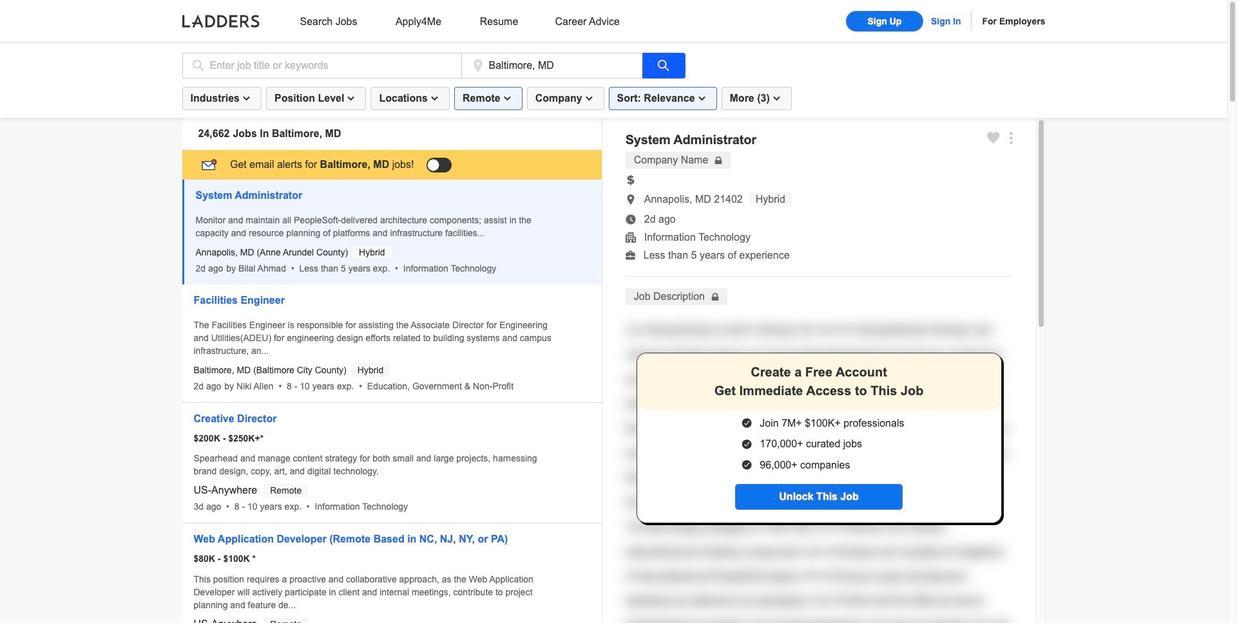 Task type: vqa. For each thing, say whether or not it's contained in the screenshot.
Enter your email field
no



Task type: locate. For each thing, give the bounding box(es) containing it.
caret down image
[[698, 97, 706, 101], [773, 97, 780, 101]]

0 horizontal spatial caret down image
[[698, 97, 706, 101]]

4 caret down image from the left
[[504, 97, 511, 101]]

experience icon image
[[626, 251, 635, 261]]

join 7m+ $100k+ professionals image
[[742, 419, 752, 429]]

Enter job title or keywords field
[[182, 53, 462, 79]]

caret down image
[[243, 97, 250, 101], [348, 97, 355, 101], [431, 97, 438, 101], [504, 97, 511, 101], [586, 97, 593, 101]]

2 caret down image from the left
[[348, 97, 355, 101]]

location icon image
[[626, 195, 636, 205]]

1 horizontal spatial caret down image
[[773, 97, 780, 101]]



Task type: describe. For each thing, give the bounding box(es) containing it.
bookmark empty image
[[987, 132, 1000, 144]]

1 caret down image from the left
[[698, 97, 706, 101]]

toggle signup notification image
[[427, 158, 452, 172]]

3 caret down image from the left
[[431, 97, 438, 101]]

City, State, or Zip field
[[462, 53, 642, 79]]

compensation icon image
[[626, 176, 636, 186]]

5 caret down image from the left
[[586, 97, 593, 101]]

1 caret down image from the left
[[243, 97, 250, 101]]

post time icon image
[[626, 215, 636, 225]]

locked feature company name image
[[715, 157, 723, 165]]

96,000+ companies image
[[742, 461, 752, 471]]

ladders image
[[182, 14, 259, 28]]

get email alerts image
[[201, 159, 217, 171]]

2 caret down image from the left
[[773, 97, 780, 101]]

170,000+ curated jobs image
[[742, 440, 752, 450]]

report an issue with job image
[[1010, 131, 1013, 145]]

industry icon image
[[626, 233, 636, 243]]

locked feature job description image
[[712, 294, 719, 301]]



